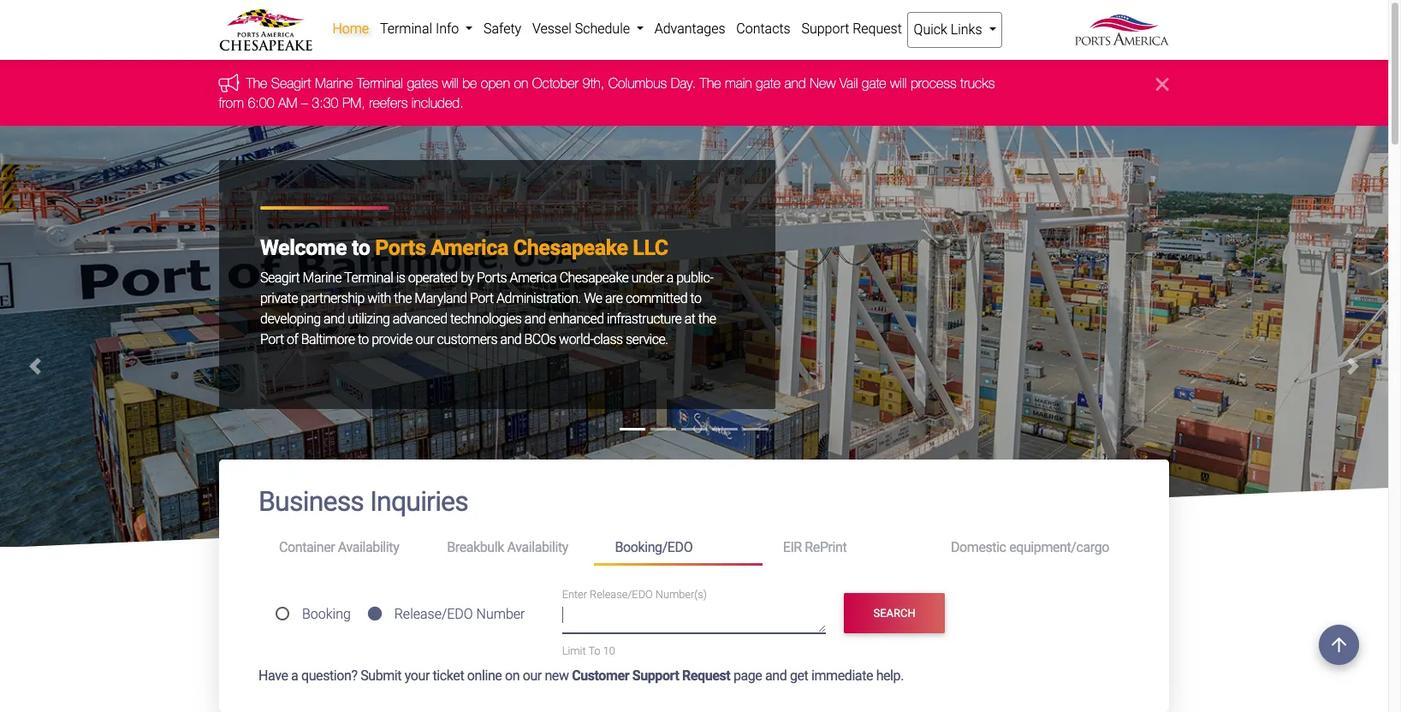 Task type: vqa. For each thing, say whether or not it's contained in the screenshot.
Safety on the top left of the page
yes



Task type: locate. For each thing, give the bounding box(es) containing it.
1 vertical spatial port
[[260, 331, 284, 347]]

the right the day.
[[700, 76, 722, 91]]

a inside seagirt marine terminal is operated by ports america chesapeake under a public- private partnership with the maryland port administration.                         we are committed to developing and utilizing advanced technologies and enhanced infrastructure at the port of baltimore to provide                         our customers and bcos world-class service.
[[667, 269, 674, 286]]

1 vertical spatial america
[[510, 269, 557, 286]]

am
[[279, 95, 298, 110]]

on inside the seagirt marine terminal gates will be open on october 9th, columbus day. the main gate and new vail gate will process trucks from 6:00 am – 3:30 pm, reefers included.
[[514, 76, 529, 91]]

port up technologies
[[470, 290, 494, 306]]

infrastructure
[[607, 311, 682, 327]]

service.
[[626, 331, 668, 347]]

2 the from the left
[[700, 76, 722, 91]]

and
[[785, 76, 806, 91], [324, 311, 345, 327], [525, 311, 546, 327], [500, 331, 521, 347], [765, 668, 787, 684]]

2 vertical spatial terminal
[[344, 269, 393, 286]]

2 availability from the left
[[507, 539, 568, 556]]

america up by at the top of page
[[431, 235, 508, 260]]

0 vertical spatial america
[[431, 235, 508, 260]]

will left be
[[443, 76, 459, 91]]

booking/edo link
[[595, 532, 762, 566]]

baltimore
[[301, 331, 355, 347]]

operated
[[408, 269, 458, 286]]

new
[[810, 76, 836, 91]]

limit
[[562, 645, 586, 658]]

0 vertical spatial our
[[416, 331, 434, 347]]

on
[[514, 76, 529, 91], [505, 668, 520, 684]]

contacts
[[736, 21, 791, 37]]

1 vertical spatial terminal
[[357, 76, 404, 91]]

0 vertical spatial a
[[667, 269, 674, 286]]

on right online at the left bottom of the page
[[505, 668, 520, 684]]

seagirt inside seagirt marine terminal is operated by ports america chesapeake under a public- private partnership with the maryland port administration.                         we are committed to developing and utilizing advanced technologies and enhanced infrastructure at the port of baltimore to provide                         our customers and bcos world-class service.
[[260, 269, 300, 286]]

marine up 3:30
[[315, 76, 354, 91]]

1 vertical spatial marine
[[303, 269, 342, 286]]

a right the "under"
[[667, 269, 674, 286]]

port left of
[[260, 331, 284, 347]]

terminal up reefers
[[357, 76, 404, 91]]

6:00
[[248, 95, 275, 110]]

request
[[853, 21, 902, 37], [682, 668, 731, 684]]

support up the new
[[802, 21, 849, 37]]

and left bcos
[[500, 331, 521, 347]]

the seagirt marine terminal gates will be open on october 9th, columbus day. the main gate and new vail gate will process trucks from 6:00 am – 3:30 pm, reefers included.
[[219, 76, 995, 110]]

welcome to ports america chesapeake llc
[[260, 235, 668, 260]]

0 vertical spatial on
[[514, 76, 529, 91]]

availability for container availability
[[338, 539, 399, 556]]

0 horizontal spatial support
[[632, 668, 679, 684]]

1 horizontal spatial ports
[[477, 269, 507, 286]]

0 horizontal spatial gate
[[756, 76, 781, 91]]

america up the administration.
[[510, 269, 557, 286]]

1 horizontal spatial the
[[700, 76, 722, 91]]

to down utilizing
[[358, 331, 369, 347]]

business
[[259, 486, 364, 518]]

advantages link
[[649, 12, 731, 46]]

0 vertical spatial port
[[470, 290, 494, 306]]

pm,
[[343, 95, 366, 110]]

developing
[[260, 311, 321, 327]]

gate right main
[[756, 76, 781, 91]]

0 horizontal spatial release/edo
[[394, 606, 473, 622]]

immediate
[[811, 668, 873, 684]]

1 horizontal spatial gate
[[862, 76, 887, 91]]

0 horizontal spatial our
[[416, 331, 434, 347]]

have
[[259, 668, 288, 684]]

provide
[[372, 331, 413, 347]]

1 vertical spatial release/edo
[[394, 606, 473, 622]]

bullhorn image
[[219, 73, 247, 92]]

support right customer
[[632, 668, 679, 684]]

main
[[725, 76, 753, 91]]

1 horizontal spatial release/edo
[[590, 588, 653, 601]]

our
[[416, 331, 434, 347], [523, 668, 542, 684]]

seagirt inside the seagirt marine terminal gates will be open on october 9th, columbus day. the main gate and new vail gate will process trucks from 6:00 am – 3:30 pm, reefers included.
[[272, 76, 312, 91]]

0 vertical spatial request
[[853, 21, 902, 37]]

9th,
[[583, 76, 605, 91]]

request left 'quick'
[[853, 21, 902, 37]]

a
[[667, 269, 674, 286], [291, 668, 298, 684]]

gate
[[756, 76, 781, 91], [862, 76, 887, 91]]

10
[[603, 645, 615, 658]]

committed
[[626, 290, 687, 306]]

terminal up with
[[344, 269, 393, 286]]

2 vertical spatial to
[[358, 331, 369, 347]]

0 vertical spatial ports
[[375, 235, 426, 260]]

release/edo number
[[394, 606, 525, 622]]

will
[[443, 76, 459, 91], [891, 76, 907, 91]]

1 horizontal spatial will
[[891, 76, 907, 91]]

eir reprint link
[[762, 532, 930, 564]]

0 horizontal spatial availability
[[338, 539, 399, 556]]

1 horizontal spatial request
[[853, 21, 902, 37]]

seagirt
[[272, 76, 312, 91], [260, 269, 300, 286]]

ports up is
[[375, 235, 426, 260]]

quick links link
[[908, 12, 1002, 48]]

limit to 10
[[562, 645, 615, 658]]

terminal left info
[[380, 21, 432, 37]]

bcos
[[524, 331, 556, 347]]

availability down business inquiries
[[338, 539, 399, 556]]

0 vertical spatial the
[[394, 290, 412, 306]]

chesapeake inside seagirt marine terminal is operated by ports america chesapeake under a public- private partnership with the maryland port administration.                         we are committed to developing and utilizing advanced technologies and enhanced infrastructure at the port of baltimore to provide                         our customers and bcos world-class service.
[[560, 269, 629, 286]]

1 vertical spatial the
[[698, 311, 716, 327]]

1 vertical spatial a
[[291, 668, 298, 684]]

class
[[594, 331, 623, 347]]

and down the administration.
[[525, 311, 546, 327]]

ports right by at the top of page
[[477, 269, 507, 286]]

0 vertical spatial to
[[352, 235, 370, 260]]

2 will from the left
[[891, 76, 907, 91]]

the seagirt marine terminal gates will be open on october 9th, columbus day. the main gate and new vail gate will process trucks from 6:00 am – 3:30 pm, reefers included. link
[[219, 76, 995, 110]]

the down is
[[394, 290, 412, 306]]

schedule
[[575, 21, 630, 37]]

the
[[247, 76, 268, 91], [700, 76, 722, 91]]

advanced
[[393, 311, 447, 327]]

1 horizontal spatial the
[[698, 311, 716, 327]]

utilizing
[[348, 311, 390, 327]]

ports america chesapeake image
[[0, 126, 1389, 712]]

request inside support request link
[[853, 21, 902, 37]]

our left new
[[523, 668, 542, 684]]

1 horizontal spatial a
[[667, 269, 674, 286]]

1 horizontal spatial support
[[802, 21, 849, 37]]

release/edo
[[590, 588, 653, 601], [394, 606, 473, 622]]

1 horizontal spatial port
[[470, 290, 494, 306]]

gates
[[407, 76, 439, 91]]

availability for breakbulk availability
[[507, 539, 568, 556]]

will left process
[[891, 76, 907, 91]]

1 vertical spatial ports
[[477, 269, 507, 286]]

0 horizontal spatial america
[[431, 235, 508, 260]]

vessel schedule link
[[527, 12, 649, 46]]

1 availability from the left
[[338, 539, 399, 556]]

1 vertical spatial request
[[682, 668, 731, 684]]

chesapeake
[[513, 235, 628, 260], [560, 269, 629, 286]]

to down public-
[[690, 290, 701, 306]]

0 horizontal spatial will
[[443, 76, 459, 91]]

1 vertical spatial support
[[632, 668, 679, 684]]

search
[[874, 607, 916, 620]]

the
[[394, 290, 412, 306], [698, 311, 716, 327]]

seagirt up private
[[260, 269, 300, 286]]

we
[[584, 290, 602, 306]]

get
[[790, 668, 808, 684]]

0 vertical spatial support
[[802, 21, 849, 37]]

a right have
[[291, 668, 298, 684]]

and left get
[[765, 668, 787, 684]]

1 horizontal spatial america
[[510, 269, 557, 286]]

columbus
[[609, 76, 667, 91]]

terminal info
[[380, 21, 462, 37]]

page
[[734, 668, 762, 684]]

breakbulk availability link
[[427, 532, 595, 564]]

terminal
[[380, 21, 432, 37], [357, 76, 404, 91], [344, 269, 393, 286]]

availability up enter
[[507, 539, 568, 556]]

customer support request link
[[572, 668, 731, 684]]

the up 6:00 at the top left of page
[[247, 76, 268, 91]]

domestic equipment/cargo link
[[930, 532, 1130, 564]]

marine
[[315, 76, 354, 91], [303, 269, 342, 286]]

seagirt up am
[[272, 76, 312, 91]]

by
[[461, 269, 474, 286]]

request left page
[[682, 668, 731, 684]]

online
[[467, 668, 502, 684]]

0 horizontal spatial the
[[247, 76, 268, 91]]

to
[[352, 235, 370, 260], [690, 290, 701, 306], [358, 331, 369, 347]]

container availability link
[[259, 532, 427, 564]]

our inside seagirt marine terminal is operated by ports america chesapeake under a public- private partnership with the maryland port administration.                         we are committed to developing and utilizing advanced technologies and enhanced infrastructure at the port of baltimore to provide                         our customers and bcos world-class service.
[[416, 331, 434, 347]]

on right open
[[514, 76, 529, 91]]

question?
[[301, 668, 357, 684]]

1 vertical spatial seagirt
[[260, 269, 300, 286]]

of
[[287, 331, 298, 347]]

1 horizontal spatial availability
[[507, 539, 568, 556]]

business inquiries
[[259, 486, 468, 518]]

seagirt marine terminal is operated by ports america chesapeake under a public- private partnership with the maryland port administration.                         we are committed to developing and utilizing advanced technologies and enhanced infrastructure at the port of baltimore to provide                         our customers and bcos world-class service.
[[260, 269, 716, 347]]

1 gate from the left
[[756, 76, 781, 91]]

gate right vail
[[862, 76, 887, 91]]

terminal inside seagirt marine terminal is operated by ports america chesapeake under a public- private partnership with the maryland port administration.                         we are committed to developing and utilizing advanced technologies and enhanced infrastructure at the port of baltimore to provide                         our customers and bcos world-class service.
[[344, 269, 393, 286]]

and left the new
[[785, 76, 806, 91]]

0 vertical spatial seagirt
[[272, 76, 312, 91]]

1 vertical spatial chesapeake
[[560, 269, 629, 286]]

release/edo right enter
[[590, 588, 653, 601]]

included.
[[412, 95, 464, 110]]

0 vertical spatial marine
[[315, 76, 354, 91]]

our down advanced
[[416, 331, 434, 347]]

process
[[911, 76, 957, 91]]

0 vertical spatial release/edo
[[590, 588, 653, 601]]

release/edo up ticket
[[394, 606, 473, 622]]

marine up partnership
[[303, 269, 342, 286]]

to up with
[[352, 235, 370, 260]]

1 horizontal spatial our
[[523, 668, 542, 684]]

the right the at
[[698, 311, 716, 327]]

reprint
[[805, 539, 847, 556]]



Task type: describe. For each thing, give the bounding box(es) containing it.
welcome
[[260, 235, 347, 260]]

marine inside seagirt marine terminal is operated by ports america chesapeake under a public- private partnership with the maryland port administration.                         we are committed to developing and utilizing advanced technologies and enhanced infrastructure at the port of baltimore to provide                         our customers and bcos world-class service.
[[303, 269, 342, 286]]

1 vertical spatial our
[[523, 668, 542, 684]]

vail
[[840, 76, 859, 91]]

eir
[[783, 539, 802, 556]]

1 will from the left
[[443, 76, 459, 91]]

reefers
[[370, 95, 408, 110]]

and inside the seagirt marine terminal gates will be open on october 9th, columbus day. the main gate and new vail gate will process trucks from 6:00 am – 3:30 pm, reefers included.
[[785, 76, 806, 91]]

inquiries
[[370, 486, 468, 518]]

0 vertical spatial terminal
[[380, 21, 432, 37]]

is
[[396, 269, 405, 286]]

booking/edo
[[615, 539, 693, 556]]

ticket
[[433, 668, 464, 684]]

your
[[405, 668, 430, 684]]

help.
[[876, 668, 904, 684]]

support request
[[802, 21, 902, 37]]

number
[[476, 606, 525, 622]]

0 horizontal spatial port
[[260, 331, 284, 347]]

customer
[[572, 668, 629, 684]]

home link
[[327, 12, 375, 46]]

maryland
[[415, 290, 467, 306]]

to
[[588, 645, 601, 658]]

–
[[302, 95, 308, 110]]

safety
[[484, 21, 521, 37]]

1 vertical spatial to
[[690, 290, 701, 306]]

llc
[[633, 235, 668, 260]]

america inside seagirt marine terminal is operated by ports america chesapeake under a public- private partnership with the maryland port administration.                         we are committed to developing and utilizing advanced technologies and enhanced infrastructure at the port of baltimore to provide                         our customers and bcos world-class service.
[[510, 269, 557, 286]]

go to top image
[[1319, 625, 1359, 665]]

close image
[[1157, 74, 1169, 94]]

quick links
[[914, 21, 986, 38]]

advantages
[[655, 21, 726, 37]]

administration.
[[497, 290, 581, 306]]

at
[[685, 311, 696, 327]]

contacts link
[[731, 12, 796, 46]]

support request link
[[796, 12, 908, 46]]

vessel
[[532, 21, 572, 37]]

0 horizontal spatial a
[[291, 668, 298, 684]]

3:30
[[312, 95, 339, 110]]

1 vertical spatial on
[[505, 668, 520, 684]]

public-
[[676, 269, 713, 286]]

container
[[279, 539, 335, 556]]

from
[[219, 95, 244, 110]]

world-
[[559, 331, 594, 347]]

2 gate from the left
[[862, 76, 887, 91]]

safety link
[[478, 12, 527, 46]]

links
[[951, 21, 982, 38]]

submit
[[361, 668, 402, 684]]

0 horizontal spatial ports
[[375, 235, 426, 260]]

october
[[533, 76, 579, 91]]

vessel schedule
[[532, 21, 633, 37]]

info
[[436, 21, 459, 37]]

are
[[605, 290, 623, 306]]

terminal inside the seagirt marine terminal gates will be open on october 9th, columbus day. the main gate and new vail gate will process trucks from 6:00 am – 3:30 pm, reefers included.
[[357, 76, 404, 91]]

new
[[545, 668, 569, 684]]

the seagirt marine terminal gates will be open on october 9th, columbus day. the main gate and new vail gate will process trucks from 6:00 am – 3:30 pm, reefers included. alert
[[0, 60, 1389, 126]]

ports inside seagirt marine terminal is operated by ports america chesapeake under a public- private partnership with the maryland port administration.                         we are committed to developing and utilizing advanced technologies and enhanced infrastructure at the port of baltimore to provide                         our customers and bcos world-class service.
[[477, 269, 507, 286]]

Enter Release/EDO Number(s) text field
[[562, 604, 826, 634]]

eir reprint
[[783, 539, 847, 556]]

private
[[260, 290, 298, 306]]

domestic
[[951, 539, 1006, 556]]

marine inside the seagirt marine terminal gates will be open on october 9th, columbus day. the main gate and new vail gate will process trucks from 6:00 am – 3:30 pm, reefers included.
[[315, 76, 354, 91]]

equipment/cargo
[[1009, 539, 1109, 556]]

partnership
[[301, 290, 365, 306]]

search button
[[844, 594, 945, 633]]

number(s)
[[656, 588, 707, 601]]

0 vertical spatial chesapeake
[[513, 235, 628, 260]]

booking
[[302, 606, 351, 622]]

enter
[[562, 588, 587, 601]]

1 the from the left
[[247, 76, 268, 91]]

open
[[481, 76, 511, 91]]

and down partnership
[[324, 311, 345, 327]]

with
[[367, 290, 391, 306]]

0 horizontal spatial request
[[682, 668, 731, 684]]

0 horizontal spatial the
[[394, 290, 412, 306]]

be
[[463, 76, 478, 91]]

have a question? submit your ticket online on our new customer support request page and get immediate help.
[[259, 668, 904, 684]]

enhanced
[[549, 311, 604, 327]]

customers
[[437, 331, 497, 347]]

quick
[[914, 21, 948, 38]]

breakbulk
[[447, 539, 504, 556]]

terminal info link
[[375, 12, 478, 46]]

breakbulk availability
[[447, 539, 568, 556]]



